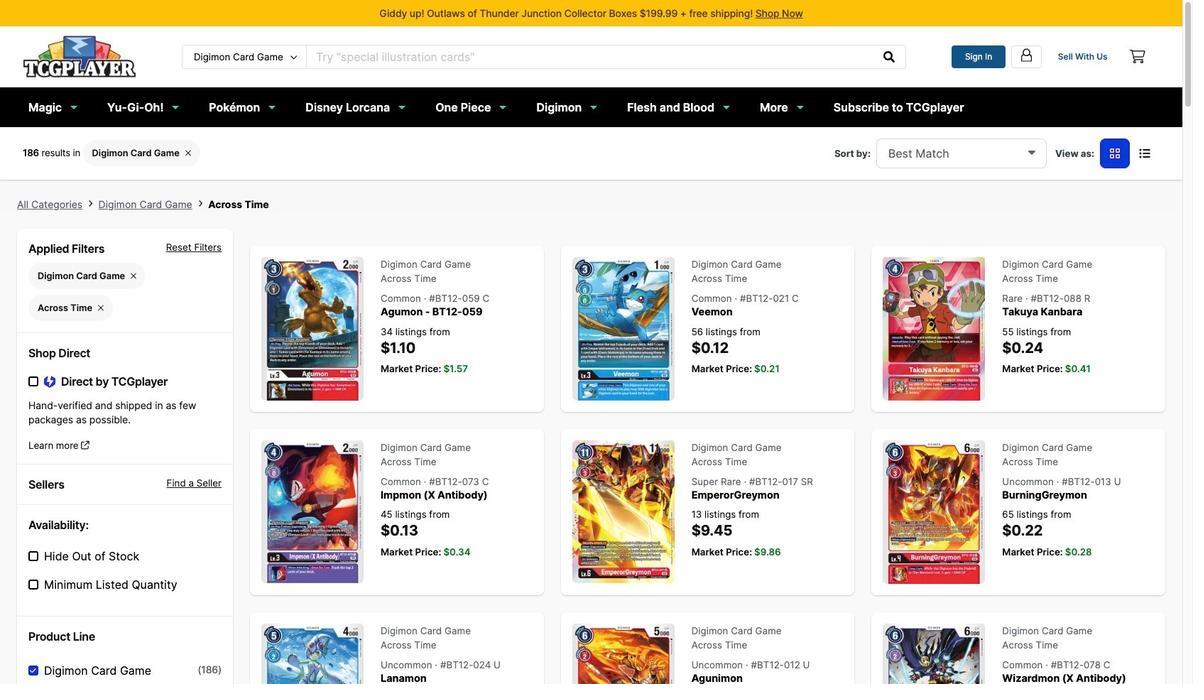 Task type: locate. For each thing, give the bounding box(es) containing it.
lanamon image
[[262, 624, 364, 684]]

None text field
[[307, 45, 874, 68]]

view your shopping cart image
[[1131, 50, 1146, 64]]

wizardmon (x antibody) image
[[884, 624, 986, 684]]

agunimon image
[[573, 624, 675, 684]]

submit your search image
[[884, 51, 896, 62]]

None field
[[877, 138, 1047, 168]]

angle right image
[[88, 199, 93, 208], [198, 199, 203, 208]]

user icon image
[[1020, 47, 1035, 62]]

1 horizontal spatial angle right image
[[198, 199, 203, 208]]

caret down image
[[1029, 146, 1036, 157]]

xmark image
[[131, 271, 137, 280], [98, 303, 104, 312]]

impmon (x antibody) image
[[262, 440, 364, 583]]

1 horizontal spatial xmark image
[[131, 271, 137, 280]]

None checkbox
[[28, 377, 38, 386], [28, 551, 38, 561], [28, 666, 38, 676], [28, 377, 38, 386], [28, 551, 38, 561], [28, 666, 38, 676]]

1 angle right image from the left
[[88, 199, 93, 208]]

None checkbox
[[28, 580, 38, 590]]

burninggreymon image
[[884, 440, 986, 584]]

1 vertical spatial xmark image
[[98, 303, 104, 312]]

arrow up right from square image
[[81, 441, 89, 450]]

a grid of results image
[[1111, 148, 1121, 159]]

0 vertical spatial xmark image
[[131, 271, 137, 280]]

list
[[17, 197, 1166, 212]]

0 horizontal spatial angle right image
[[88, 199, 93, 208]]



Task type: vqa. For each thing, say whether or not it's contained in the screenshot.
Agumon - BT12-059 image
yes



Task type: describe. For each thing, give the bounding box(es) containing it.
direct by tcgplayer image
[[44, 375, 55, 388]]

emperorgreymon image
[[573, 440, 675, 583]]

0 horizontal spatial xmark image
[[98, 303, 104, 312]]

a list of results image
[[1140, 148, 1151, 159]]

agumon - bt12-059 image
[[262, 257, 364, 401]]

2 angle right image from the left
[[198, 199, 203, 208]]

veemon image
[[573, 257, 675, 401]]

takuya kanbara image
[[884, 257, 986, 401]]

xmark image
[[185, 148, 191, 157]]

check image
[[30, 667, 36, 674]]

tcgplayer.com image
[[23, 35, 136, 78]]



